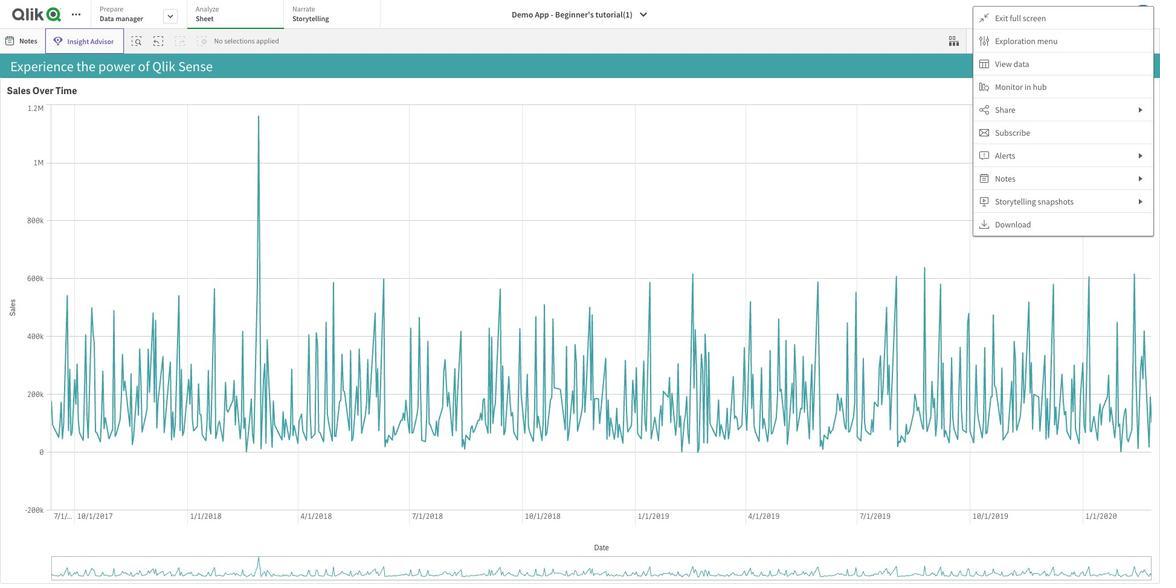 Task type: describe. For each thing, give the bounding box(es) containing it.
of
[[231, 324, 247, 350]]

storytelling snapshots
[[995, 196, 1074, 207]]

narrate
[[292, 4, 315, 13]]

view
[[995, 58, 1012, 69]]

next:
[[321, 525, 372, 553]]

exploration
[[995, 35, 1036, 46]]

triangle right image for share
[[1137, 106, 1150, 113]]

only
[[23, 105, 62, 130]]

how
[[453, 324, 490, 350]]

sales per region
[[974, 299, 1047, 311]]

the
[[494, 324, 521, 350]]

0 horizontal spatial selections
[[224, 36, 255, 45]]

nordic
[[589, 277, 610, 287]]

from
[[615, 525, 661, 553]]

selections tool image
[[949, 36, 959, 46]]

click
[[373, 132, 412, 157]]

sense
[[104, 105, 156, 130]]

over
[[32, 85, 53, 97]]

insight advisor
[[67, 37, 114, 46]]

notes menu item
[[973, 167, 1154, 190]]

sales per region application
[[967, 292, 1155, 496]]

and inside the only qlik sense lets you freely search and explore across all your data...as fast as you can click
[[338, 105, 370, 130]]

time
[[55, 85, 77, 97]]

all
[[500, 105, 519, 130]]

triangle right image for alerts
[[1137, 152, 1150, 159]]

tab list containing prepare
[[91, 0, 385, 30]]

spain optional. 4 of 7 row
[[583, 291, 667, 308]]

demo app - beginner's tutorial(1) button
[[505, 5, 656, 24]]

line
[[760, 299, 779, 311]]

alerts menu item
[[973, 144, 1154, 167]]

tutorial(1)
[[596, 9, 633, 20]]

honda
[[616, 367, 637, 377]]

notes inside notes button
[[19, 36, 37, 45]]

uk
[[589, 312, 598, 322]]

exit full screen
[[995, 12, 1046, 23]]

bookmarks
[[986, 37, 1022, 46]]

view data
[[995, 58, 1029, 69]]

value(s)
[[106, 324, 172, 350]]

in inside the click on a value(s) in one of these list boxes and see how the data changes
[[176, 324, 191, 350]]

2 sheet from the left
[[746, 525, 799, 553]]

amanda
[[589, 367, 615, 377]]

laychak
[[608, 420, 634, 429]]

no selections applied
[[214, 36, 279, 45]]

these
[[251, 324, 298, 350]]

alerts
[[995, 150, 1015, 161]]

selections inside button
[[461, 525, 558, 553]]

share
[[995, 104, 1016, 115]]

amanda honda optional. 1 of 19 row
[[583, 363, 667, 381]]

sheet
[[196, 14, 214, 23]]

1 horizontal spatial you
[[304, 132, 335, 157]]

exit full screen menu item
[[973, 7, 1154, 30]]

sales by product line
[[685, 299, 779, 311]]

year
[[601, 93, 617, 103]]

see
[[376, 525, 411, 553]]

nordic optional. 3 of 7 row
[[583, 273, 667, 291]]

notes inside notes menu item
[[995, 173, 1016, 184]]

data...as
[[171, 132, 242, 157]]

and inside the click on a value(s) in one of these list boxes and see how the data changes
[[385, 324, 416, 350]]

to
[[721, 525, 742, 553]]

subscribe menu item
[[973, 121, 1154, 144]]

on
[[66, 324, 88, 350]]

monitor in hub menu item
[[973, 76, 1154, 98]]

click
[[21, 324, 63, 350]]

demo
[[512, 9, 533, 20]]

search
[[279, 105, 335, 130]]

see
[[420, 324, 449, 350]]

exploration menu
[[995, 35, 1058, 46]]

brenda gibson
[[589, 385, 635, 394]]

insight advisor button
[[45, 28, 124, 54]]

carolyn halmon
[[589, 402, 639, 412]]

storytelling inside menu item
[[995, 196, 1036, 207]]

per
[[1000, 299, 1014, 311]]

data
[[100, 14, 114, 23]]

exit
[[995, 12, 1008, 23]]

sales over time
[[7, 85, 77, 97]]

manager
[[116, 14, 143, 23]]

as
[[281, 132, 300, 157]]

click on a value(s) in one of these list boxes and see how the data changes
[[21, 324, 562, 377]]

-
[[551, 9, 554, 20]]

carolyn halmon optional. 3 of 19 row
[[583, 399, 667, 416]]

insight
[[67, 37, 89, 46]]

screen
[[1023, 12, 1046, 23]]

no
[[214, 36, 223, 45]]

download menu item
[[973, 213, 1154, 236]]

product
[[723, 299, 759, 311]]

john davis optional. 6 of 19 row
[[583, 451, 667, 469]]

dennis johnson
[[589, 437, 640, 447]]

across
[[440, 105, 496, 130]]

view data menu item
[[973, 53, 1154, 76]]

data inside menu item
[[1014, 58, 1029, 69]]

step back image
[[154, 36, 163, 46]]

brenda
[[589, 385, 611, 394]]

0 vertical spatial region
[[601, 218, 626, 228]]

monitor in hub
[[995, 81, 1047, 92]]

changes
[[256, 351, 327, 377]]

a
[[92, 324, 102, 350]]

lets
[[159, 105, 190, 130]]



Task type: locate. For each thing, give the bounding box(es) containing it.
beginner's
[[555, 9, 594, 20]]

sales by product line application
[[679, 292, 962, 496]]

2 horizontal spatial sales
[[974, 299, 998, 311]]

sheet left to
[[665, 525, 717, 553]]

johnson
[[612, 437, 640, 447]]

applied
[[256, 36, 279, 45]]

storytelling up download
[[995, 196, 1036, 207]]

demo app - beginner's tutorial(1)
[[512, 9, 633, 20]]

0 vertical spatial data
[[1014, 58, 1029, 69]]

0 horizontal spatial data
[[525, 324, 562, 350]]

1 sheet from the left
[[665, 525, 717, 553]]

sales for sales per region
[[974, 299, 998, 311]]

1 vertical spatial storytelling
[[995, 196, 1036, 207]]

sales left over
[[7, 85, 30, 97]]

carolyn
[[589, 402, 613, 412]]

1 triangle right image from the top
[[1137, 106, 1150, 113]]

storytelling down narrate
[[292, 14, 329, 23]]

2019
[[641, 152, 658, 161]]

0 horizontal spatial storytelling
[[292, 14, 329, 23]]

region up nordic optional. 3 of 7 row
[[601, 218, 626, 228]]

sales inside sales per region application
[[974, 299, 998, 311]]

narrate storytelling
[[292, 4, 329, 23]]

sales inside sales by product line "application"
[[685, 299, 709, 311]]

one
[[195, 324, 227, 350]]

0 horizontal spatial in
[[176, 324, 191, 350]]

brenda gibson optional. 2 of 19 row
[[583, 381, 667, 399]]

carry
[[562, 525, 610, 553]]

subscribe
[[995, 127, 1030, 138]]

next: see your selections carry from sheet to sheet application
[[0, 0, 1160, 585], [5, 501, 1155, 579]]

1 vertical spatial region
[[1016, 299, 1047, 311]]

1 horizontal spatial notes
[[995, 173, 1016, 184]]

1 horizontal spatial region
[[1016, 299, 1047, 311]]

1 vertical spatial selections
[[461, 525, 558, 553]]

amanda honda
[[589, 367, 637, 377]]

1 vertical spatial data
[[525, 324, 562, 350]]

0 vertical spatial storytelling
[[292, 14, 329, 23]]

your inside next: see your selections carry from sheet to sheet button
[[415, 525, 457, 553]]

0 vertical spatial you
[[194, 105, 225, 130]]

menu
[[1037, 35, 1058, 46]]

menu containing exit full screen
[[973, 7, 1154, 236]]

region right per
[[1016, 299, 1047, 311]]

halmon
[[614, 402, 639, 412]]

prepare data manager
[[100, 4, 143, 23]]

sheet
[[665, 525, 717, 553], [746, 525, 799, 553]]

0 horizontal spatial and
[[338, 105, 370, 130]]

dennis
[[589, 437, 611, 447]]

david laychak optional. 4 of 19 row
[[583, 416, 667, 434]]

your inside the only qlik sense lets you freely search and explore across all your data...as fast as you can click
[[522, 105, 560, 130]]

0 vertical spatial in
[[1025, 81, 1031, 92]]

in inside menu item
[[1025, 81, 1031, 92]]

your right the all
[[522, 105, 560, 130]]

in left one
[[176, 324, 191, 350]]

list
[[302, 324, 327, 350]]

david
[[589, 420, 607, 429]]

selections
[[224, 36, 255, 45], [461, 525, 558, 553]]

3 triangle right image from the top
[[1137, 198, 1150, 205]]

sales for sales over time
[[7, 85, 30, 97]]

app
[[535, 9, 549, 20]]

fast
[[246, 132, 277, 157]]

1 horizontal spatial sales
[[685, 299, 709, 311]]

analyze sheet
[[196, 4, 219, 23]]

storytelling
[[292, 14, 329, 23], [995, 196, 1036, 207]]

1 horizontal spatial in
[[1025, 81, 1031, 92]]

application
[[5, 83, 578, 496]]

prepare
[[100, 4, 123, 13]]

1 horizontal spatial sheet
[[746, 525, 799, 553]]

0 vertical spatial notes
[[19, 36, 37, 45]]

tab list
[[91, 0, 385, 30]]

0 horizontal spatial notes
[[19, 36, 37, 45]]

can
[[339, 132, 369, 157]]

triangle right image
[[1137, 106, 1150, 113], [1137, 152, 1150, 159], [1137, 198, 1150, 205]]

1 vertical spatial notes
[[995, 173, 1016, 184]]

notes
[[19, 36, 37, 45], [995, 173, 1016, 184]]

by
[[711, 299, 721, 311]]

1 vertical spatial you
[[304, 132, 335, 157]]

and
[[338, 105, 370, 130], [385, 324, 416, 350]]

full
[[1010, 12, 1021, 23]]

menu
[[973, 7, 1154, 236]]

dennis johnson optional. 5 of 19 row
[[583, 434, 667, 451]]

david laychak
[[589, 420, 634, 429]]

freely
[[229, 105, 275, 130]]

0 horizontal spatial you
[[194, 105, 225, 130]]

and left see
[[385, 324, 416, 350]]

1 horizontal spatial your
[[522, 105, 560, 130]]

notes button
[[2, 31, 42, 51]]

2 triangle right image from the top
[[1137, 152, 1150, 159]]

triangle right image inside share menu item
[[1137, 106, 1150, 113]]

application containing only qlik sense lets you freely search and explore across all your data...as fast as you can click
[[5, 83, 578, 496]]

0 horizontal spatial sales
[[7, 85, 30, 97]]

triangle right image for storytelling snapshots
[[1137, 198, 1150, 205]]

download
[[995, 219, 1031, 230]]

bookmarks button
[[969, 31, 1036, 51]]

2019 optional. 3 of 5 row
[[583, 148, 673, 166]]

triangle right image inside the storytelling snapshots menu item
[[1137, 198, 1150, 205]]

gibson
[[613, 385, 635, 394]]

region inside application
[[1016, 299, 1047, 311]]

0 vertical spatial triangle right image
[[1137, 106, 1150, 113]]

spain
[[589, 294, 607, 304]]

1 vertical spatial in
[[176, 324, 191, 350]]

data right the
[[525, 324, 562, 350]]

exploration menu menu item
[[973, 30, 1154, 53]]

notes down alerts
[[995, 173, 1016, 184]]

sales
[[7, 85, 30, 97], [685, 299, 709, 311], [974, 299, 998, 311]]

smart search image
[[132, 36, 142, 46]]

only qlik sense lets you freely search and explore across all your data...as fast as you can click
[[23, 105, 560, 157]]

1 horizontal spatial data
[[1014, 58, 1029, 69]]

triangle right image
[[1137, 175, 1150, 182]]

sales for sales by product line
[[685, 299, 709, 311]]

2 vertical spatial triangle right image
[[1137, 198, 1150, 205]]

data right view
[[1014, 58, 1029, 69]]

and up the can
[[338, 105, 370, 130]]

data inside the click on a value(s) in one of these list boxes and see how the data changes
[[525, 324, 562, 350]]

0 vertical spatial your
[[522, 105, 560, 130]]

your
[[522, 105, 560, 130], [415, 525, 457, 553]]

profile image
[[1134, 5, 1153, 24]]

data
[[1014, 58, 1029, 69], [525, 324, 562, 350]]

1 vertical spatial your
[[415, 525, 457, 553]]

1 horizontal spatial selections
[[461, 525, 558, 553]]

next: see your selections carry from sheet to sheet button
[[13, 503, 1147, 576]]

1 horizontal spatial storytelling
[[995, 196, 1036, 207]]

you up the data...as
[[194, 105, 225, 130]]

next: see your selections carry from sheet to sheet
[[321, 525, 799, 553]]

0 horizontal spatial region
[[601, 218, 626, 228]]

1 horizontal spatial and
[[385, 324, 416, 350]]

triangle right image inside 'alerts' menu item
[[1137, 152, 1150, 159]]

boxes
[[331, 324, 381, 350]]

your right the see
[[415, 525, 457, 553]]

snapshots
[[1038, 196, 1074, 207]]

1 vertical spatial triangle right image
[[1137, 152, 1150, 159]]

you right "as"
[[304, 132, 335, 157]]

storytelling snapshots menu item
[[973, 190, 1154, 213]]

qlik
[[66, 105, 100, 130]]

share menu item
[[973, 98, 1154, 121]]

sheet right to
[[746, 525, 799, 553]]

0 horizontal spatial your
[[415, 525, 457, 553]]

0 vertical spatial and
[[338, 105, 370, 130]]

monitor
[[995, 81, 1023, 92]]

0 vertical spatial selections
[[224, 36, 255, 45]]

notes left the insight
[[19, 36, 37, 45]]

you
[[194, 105, 225, 130], [304, 132, 335, 157]]

explore
[[374, 105, 436, 130]]

sales left per
[[974, 299, 998, 311]]

0 horizontal spatial sheet
[[665, 525, 717, 553]]

uk optional. 5 of 7 row
[[583, 308, 667, 326]]

in left 'hub' on the top of the page
[[1025, 81, 1031, 92]]

sales left by
[[685, 299, 709, 311]]

1 vertical spatial and
[[385, 324, 416, 350]]

analyze
[[196, 4, 219, 13]]

hub
[[1033, 81, 1047, 92]]

advisor
[[90, 37, 114, 46]]



Task type: vqa. For each thing, say whether or not it's contained in the screenshot.
Greg
no



